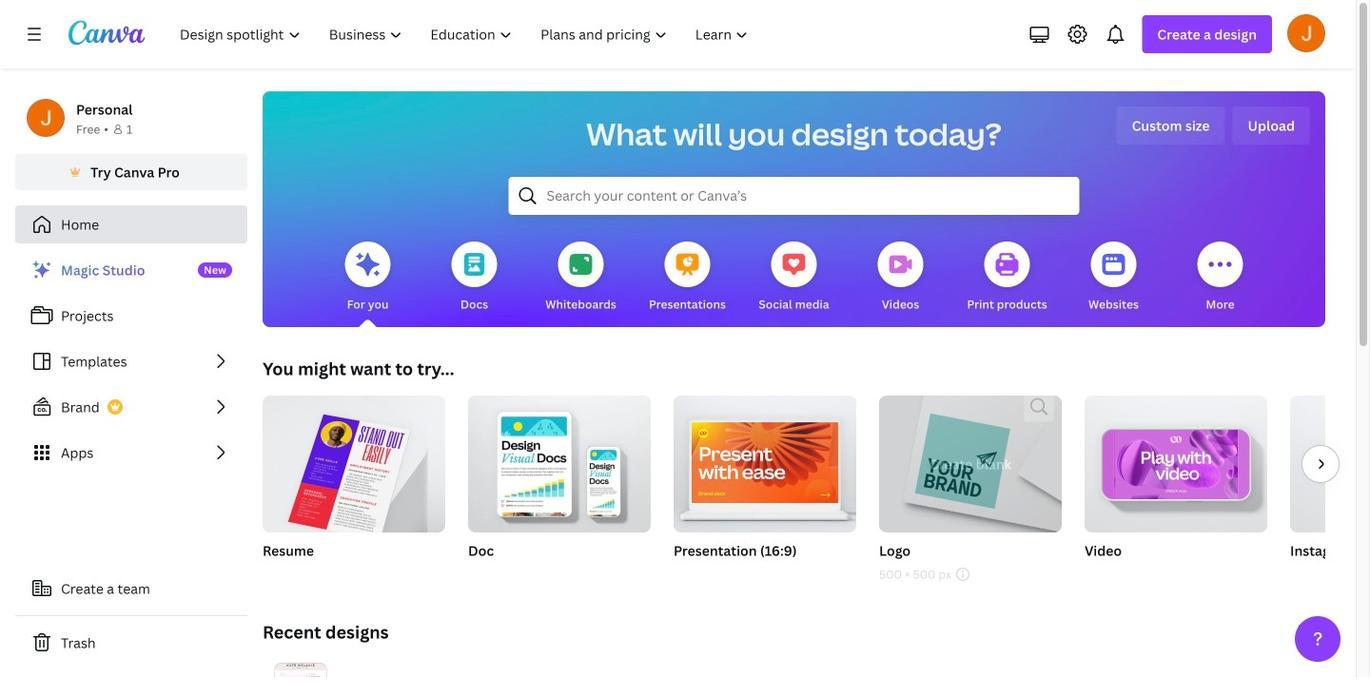 Task type: describe. For each thing, give the bounding box(es) containing it.
jeremy miller image
[[1288, 14, 1326, 52]]

Search search field
[[547, 178, 1042, 214]]



Task type: vqa. For each thing, say whether or not it's contained in the screenshot.
Search 'search field'
yes



Task type: locate. For each thing, give the bounding box(es) containing it.
list
[[15, 251, 248, 472]]

None search field
[[509, 177, 1080, 215]]

group
[[263, 388, 446, 585], [263, 388, 446, 541], [468, 388, 651, 585], [468, 388, 651, 533], [1085, 388, 1268, 585], [1085, 388, 1268, 533], [674, 396, 857, 585], [880, 396, 1062, 585], [880, 396, 1062, 533], [1291, 396, 1371, 585], [1291, 396, 1371, 533]]

top level navigation element
[[168, 15, 765, 53]]



